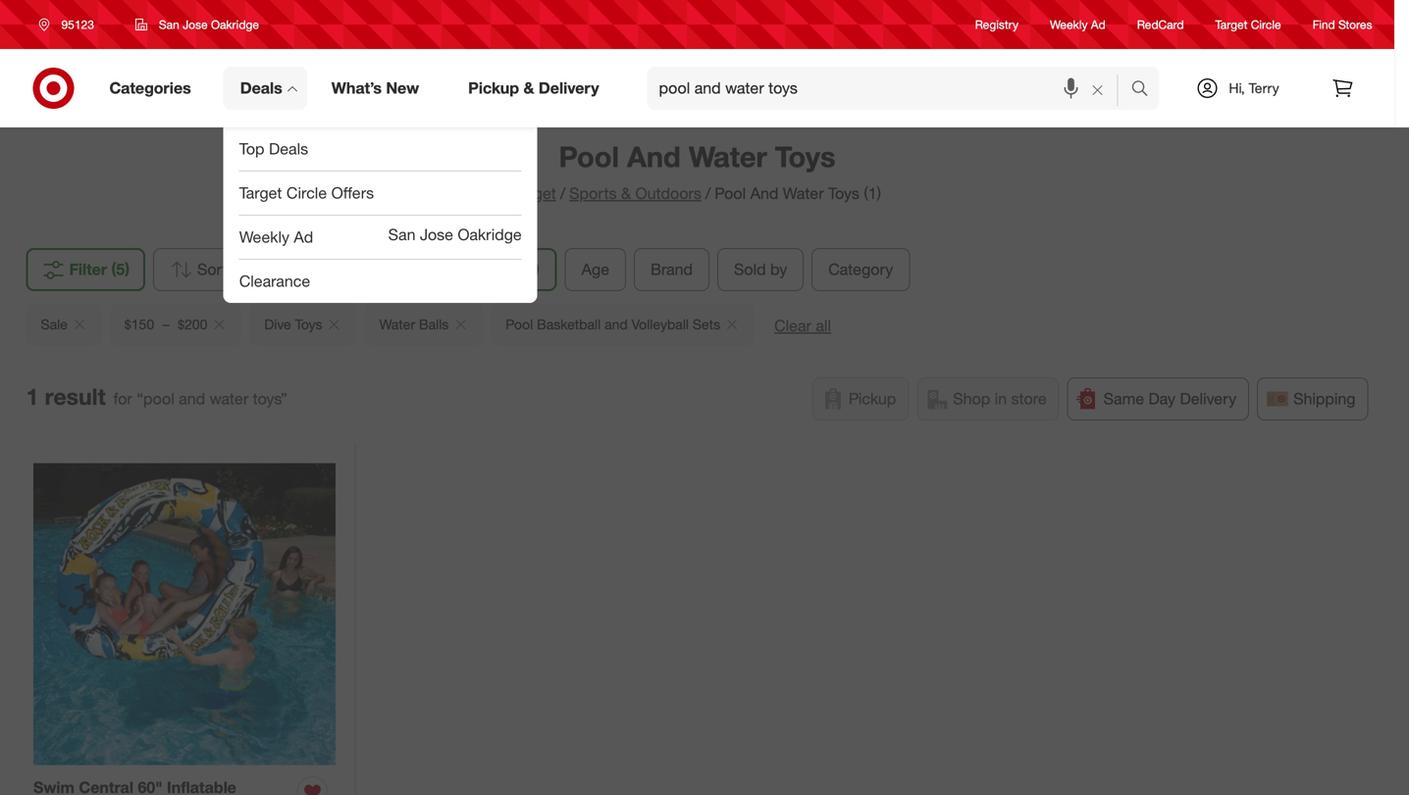 Task type: vqa. For each thing, say whether or not it's contained in the screenshot.
'78704'
no



Task type: describe. For each thing, give the bounding box(es) containing it.
balls
[[419, 316, 449, 333]]

same
[[1104, 389, 1144, 409]]

type (3)
[[378, 260, 435, 279]]

What can we help you find? suggestions appear below search field
[[647, 67, 1136, 110]]

1 horizontal spatial san jose oakridge
[[388, 225, 522, 244]]

basketball
[[537, 316, 601, 333]]

and up the sold by
[[750, 184, 779, 203]]

weekly ad link
[[1050, 16, 1106, 33]]

(3)
[[417, 260, 435, 279]]

deals for deals
[[240, 79, 282, 98]]

what's new
[[331, 79, 419, 98]]

pickup button
[[813, 378, 909, 421]]

target inside pool and water toys target / sports & outdoors / pool and water toys (1)
[[513, 184, 556, 203]]

2 / from the left
[[706, 184, 711, 203]]

1 vertical spatial pool
[[715, 184, 746, 203]]

0 vertical spatial weekly ad
[[1050, 17, 1106, 32]]

registry
[[975, 17, 1019, 32]]

1 horizontal spatial jose
[[420, 225, 453, 244]]

circle for target circle
[[1251, 17, 1281, 32]]

target for target circle offers
[[239, 184, 282, 203]]

shipping button
[[1257, 378, 1369, 421]]

find stores link
[[1313, 16, 1373, 33]]

brand
[[651, 260, 693, 279]]

95123
[[61, 17, 94, 32]]

registry link
[[975, 16, 1019, 33]]

san jose oakridge button
[[123, 7, 272, 42]]

search
[[1122, 81, 1169, 100]]

0 vertical spatial water
[[689, 139, 767, 174]]

clear all button
[[774, 315, 831, 337]]

sale button
[[26, 303, 102, 346]]

and up outdoors
[[627, 139, 681, 174]]

clear
[[774, 316, 812, 336]]

(5)
[[111, 260, 130, 279]]

brand button
[[634, 248, 710, 291]]

what's new link
[[315, 67, 444, 110]]

top
[[239, 139, 265, 159]]

dive
[[264, 316, 291, 333]]

& inside pickup & delivery link
[[524, 79, 534, 98]]

water balls button
[[365, 303, 483, 346]]

sets
[[693, 316, 720, 333]]

toys
[[295, 316, 322, 333]]

pickup & delivery link
[[452, 67, 624, 110]]

pool basketball and volleyball sets button
[[491, 303, 755, 346]]

pickup & delivery
[[468, 79, 599, 98]]

circle for target circle offers
[[286, 184, 327, 203]]

deals link
[[224, 67, 307, 110]]

1 result for "pool and water toys"
[[26, 383, 287, 411]]

store
[[1011, 389, 1047, 409]]

toys"
[[253, 390, 287, 409]]

in
[[995, 389, 1007, 409]]

and inside button
[[605, 316, 628, 333]]

sold by button
[[717, 248, 804, 291]]

oakridge inside san jose oakridge dropdown button
[[211, 17, 259, 32]]

target circle
[[1216, 17, 1281, 32]]

deals (1)
[[270, 260, 334, 279]]

(1) inside pool and water toys target / sports & outdoors / pool and water toys (1)
[[864, 184, 881, 203]]

clearance
[[239, 272, 310, 291]]

95123 button
[[26, 7, 115, 42]]

delivery for same day delivery
[[1180, 389, 1237, 409]]

1 vertical spatial toys
[[828, 184, 860, 203]]

clearance link
[[224, 260, 538, 303]]

pool basketball and volleyball sets
[[506, 316, 720, 333]]

clear all
[[774, 316, 831, 336]]

$150
[[125, 316, 154, 333]]

target circle offers
[[239, 184, 374, 203]]

& inside pool and water toys target / sports & outdoors / pool and water toys (1)
[[621, 184, 631, 203]]

price (1)
[[478, 260, 539, 279]]

find
[[1313, 17, 1335, 32]]

redcard
[[1137, 17, 1184, 32]]

sold
[[734, 260, 766, 279]]

pool and water toys target / sports & outdoors / pool and water toys (1)
[[513, 139, 881, 203]]

sort
[[197, 260, 227, 279]]

pickup for pickup
[[849, 389, 896, 409]]

san inside san jose oakridge dropdown button
[[159, 17, 179, 32]]

pickup for pickup & delivery
[[468, 79, 519, 98]]

offers
[[331, 184, 374, 203]]

category
[[829, 260, 893, 279]]

for
[[114, 390, 132, 409]]

hi,
[[1229, 79, 1245, 97]]

(1) for price (1)
[[521, 260, 539, 279]]



Task type: locate. For each thing, give the bounding box(es) containing it.
pool
[[559, 139, 619, 174], [715, 184, 746, 203]]

pickup inside button
[[849, 389, 896, 409]]

0 horizontal spatial ad
[[294, 228, 313, 247]]

1 horizontal spatial (1)
[[521, 260, 539, 279]]

0 horizontal spatial /
[[560, 184, 565, 203]]

outdoors
[[635, 184, 702, 203]]

sale
[[41, 316, 68, 333]]

shop
[[953, 389, 991, 409]]

jose up (3)
[[420, 225, 453, 244]]

1 horizontal spatial san
[[388, 225, 416, 244]]

sports & outdoors link
[[569, 184, 702, 203]]

0 vertical spatial pickup
[[468, 79, 519, 98]]

0 horizontal spatial circle
[[286, 184, 327, 203]]

oakridge up price
[[458, 225, 522, 244]]

weekly up clearance
[[239, 228, 290, 247]]

0 horizontal spatial jose
[[183, 17, 208, 32]]

sports
[[569, 184, 617, 203]]

0 horizontal spatial delivery
[[539, 79, 599, 98]]

0 vertical spatial ad
[[1091, 17, 1106, 32]]

redcard link
[[1137, 16, 1184, 33]]

water inside 1 result for "pool and water toys"
[[210, 390, 248, 409]]

2 vertical spatial deals
[[270, 260, 312, 279]]

water left toys"
[[210, 390, 248, 409]]

and inside 1 result for "pool and water toys"
[[179, 390, 205, 409]]

1 vertical spatial deals
[[269, 139, 308, 159]]

deals up dive toys
[[270, 260, 312, 279]]

swim central 60" inflatable swimming pool float toy - yellow/blue image
[[33, 464, 336, 766], [33, 464, 336, 766]]

age
[[582, 260, 609, 279]]

same day delivery
[[1104, 389, 1237, 409]]

type
[[378, 260, 412, 279]]

result
[[45, 383, 106, 411]]

shop in store button
[[917, 378, 1060, 421]]

1 horizontal spatial pool
[[715, 184, 746, 203]]

and right "pool
[[179, 390, 205, 409]]

target left the sports
[[513, 184, 556, 203]]

dive toys button
[[250, 303, 357, 346]]

weekly ad right registry
[[1050, 17, 1106, 32]]

(1)
[[864, 184, 881, 203], [316, 260, 334, 279], [521, 260, 539, 279]]

weekly ad
[[1050, 17, 1106, 32], [239, 228, 313, 247]]

1 horizontal spatial oakridge
[[458, 225, 522, 244]]

categories link
[[93, 67, 216, 110]]

0 vertical spatial circle
[[1251, 17, 1281, 32]]

volleyball
[[632, 316, 689, 333]]

1 vertical spatial circle
[[286, 184, 327, 203]]

(1) up category
[[864, 184, 881, 203]]

deals
[[240, 79, 282, 98], [269, 139, 308, 159], [270, 260, 312, 279]]

(1) right price
[[521, 260, 539, 279]]

jose up categories link in the top of the page
[[183, 17, 208, 32]]

target down top in the top left of the page
[[239, 184, 282, 203]]

target link
[[513, 184, 556, 203]]

0 horizontal spatial target
[[239, 184, 282, 203]]

dive toys
[[264, 316, 322, 333]]

$200
[[178, 316, 207, 333]]

0 horizontal spatial &
[[524, 79, 534, 98]]

1 vertical spatial jose
[[420, 225, 453, 244]]

top deals link
[[224, 128, 538, 171]]

1 horizontal spatial pickup
[[849, 389, 896, 409]]

san jose oakridge inside dropdown button
[[159, 17, 259, 32]]

what's
[[331, 79, 382, 98]]

0 horizontal spatial pool
[[559, 139, 619, 174]]

$150  –  $200 button
[[110, 303, 242, 346]]

and
[[627, 139, 681, 174], [750, 184, 779, 203], [605, 316, 628, 333], [179, 390, 205, 409]]

0 horizontal spatial san
[[159, 17, 179, 32]]

hi, terry
[[1229, 79, 1279, 97]]

delivery inside same day delivery button
[[1180, 389, 1237, 409]]

deals right top in the top left of the page
[[269, 139, 308, 159]]

pool right outdoors
[[715, 184, 746, 203]]

ad
[[1091, 17, 1106, 32], [294, 228, 313, 247]]

1 vertical spatial pickup
[[849, 389, 896, 409]]

0 vertical spatial weekly
[[1050, 17, 1088, 32]]

water
[[379, 316, 415, 333]]

0 vertical spatial san
[[159, 17, 179, 32]]

0 horizontal spatial weekly ad
[[239, 228, 313, 247]]

1 vertical spatial weekly
[[239, 228, 290, 247]]

0 horizontal spatial pickup
[[468, 79, 519, 98]]

san jose oakridge up (3)
[[388, 225, 522, 244]]

1 vertical spatial &
[[621, 184, 631, 203]]

water up 'by'
[[783, 184, 824, 203]]

1 horizontal spatial weekly ad
[[1050, 17, 1106, 32]]

1 horizontal spatial circle
[[1251, 17, 1281, 32]]

0 horizontal spatial weekly
[[239, 228, 290, 247]]

san up categories link in the top of the page
[[159, 17, 179, 32]]

1 horizontal spatial weekly
[[1050, 17, 1088, 32]]

(1) for deals (1)
[[316, 260, 334, 279]]

0 vertical spatial deals
[[240, 79, 282, 98]]

pool
[[506, 316, 533, 333]]

0 vertical spatial delivery
[[539, 79, 599, 98]]

and left volleyball
[[605, 316, 628, 333]]

sold by
[[734, 260, 787, 279]]

1 horizontal spatial water
[[689, 139, 767, 174]]

2 horizontal spatial target
[[1216, 17, 1248, 32]]

0 horizontal spatial (1)
[[316, 260, 334, 279]]

target circle offers link
[[224, 172, 538, 215]]

target up hi,
[[1216, 17, 1248, 32]]

new
[[386, 79, 419, 98]]

top deals
[[239, 139, 308, 159]]

day
[[1149, 389, 1176, 409]]

"pool
[[137, 390, 174, 409]]

san jose oakridge
[[159, 17, 259, 32], [388, 225, 522, 244]]

target for target circle
[[1216, 17, 1248, 32]]

1 horizontal spatial target
[[513, 184, 556, 203]]

1 vertical spatial oakridge
[[458, 225, 522, 244]]

1 vertical spatial weekly ad
[[239, 228, 313, 247]]

oakridge up deals link
[[211, 17, 259, 32]]

jose inside san jose oakridge dropdown button
[[183, 17, 208, 32]]

1 horizontal spatial &
[[621, 184, 631, 203]]

find stores
[[1313, 17, 1373, 32]]

same day delivery button
[[1068, 378, 1249, 421]]

/
[[560, 184, 565, 203], [706, 184, 711, 203]]

weekly right registry
[[1050, 17, 1088, 32]]

0 vertical spatial toys
[[775, 139, 836, 174]]

delivery inside pickup & delivery link
[[539, 79, 599, 98]]

1 vertical spatial delivery
[[1180, 389, 1237, 409]]

water
[[689, 139, 767, 174], [783, 184, 824, 203], [210, 390, 248, 409]]

0 horizontal spatial san jose oakridge
[[159, 17, 259, 32]]

2 horizontal spatial water
[[783, 184, 824, 203]]

1 horizontal spatial ad
[[1091, 17, 1106, 32]]

pool up the sports
[[559, 139, 619, 174]]

shop in store
[[953, 389, 1047, 409]]

delivery for pickup & delivery
[[539, 79, 599, 98]]

terry
[[1249, 79, 1279, 97]]

water balls
[[379, 316, 449, 333]]

san up type (3)
[[388, 225, 416, 244]]

circle left offers
[[286, 184, 327, 203]]

/ right target link
[[560, 184, 565, 203]]

1 vertical spatial water
[[783, 184, 824, 203]]

stores
[[1339, 17, 1373, 32]]

jose
[[183, 17, 208, 32], [420, 225, 453, 244]]

all
[[816, 316, 831, 336]]

shipping
[[1294, 389, 1356, 409]]

0 horizontal spatial oakridge
[[211, 17, 259, 32]]

categories
[[109, 79, 191, 98]]

target
[[1216, 17, 1248, 32], [239, 184, 282, 203], [513, 184, 556, 203]]

0 vertical spatial san jose oakridge
[[159, 17, 259, 32]]

age button
[[565, 248, 626, 291]]

target circle link
[[1216, 16, 1281, 33]]

2 vertical spatial water
[[210, 390, 248, 409]]

category button
[[812, 248, 910, 291]]

/ right outdoors
[[706, 184, 711, 203]]

price
[[478, 260, 517, 279]]

0 horizontal spatial water
[[210, 390, 248, 409]]

search button
[[1122, 67, 1169, 114]]

0 vertical spatial oakridge
[[211, 17, 259, 32]]

sort button
[[153, 248, 244, 291]]

circle
[[1251, 17, 1281, 32], [286, 184, 327, 203]]

(1) right clearance
[[316, 260, 334, 279]]

1 vertical spatial san jose oakridge
[[388, 225, 522, 244]]

by
[[771, 260, 787, 279]]

weekly
[[1050, 17, 1088, 32], [239, 228, 290, 247]]

deals up top in the top left of the page
[[240, 79, 282, 98]]

1 horizontal spatial /
[[706, 184, 711, 203]]

$150  –  $200
[[125, 316, 207, 333]]

1 vertical spatial san
[[388, 225, 416, 244]]

0 vertical spatial jose
[[183, 17, 208, 32]]

1 vertical spatial ad
[[294, 228, 313, 247]]

filter (5)
[[69, 260, 130, 279]]

0 vertical spatial &
[[524, 79, 534, 98]]

deals for deals (1)
[[270, 260, 312, 279]]

san jose oakridge up categories link in the top of the page
[[159, 17, 259, 32]]

1
[[26, 383, 39, 411]]

1 / from the left
[[560, 184, 565, 203]]

0 vertical spatial pool
[[559, 139, 619, 174]]

ad left redcard
[[1091, 17, 1106, 32]]

circle left find
[[1251, 17, 1281, 32]]

weekly ad up the deals (1)
[[239, 228, 313, 247]]

ad up the deals (1)
[[294, 228, 313, 247]]

2 horizontal spatial (1)
[[864, 184, 881, 203]]

water up outdoors
[[689, 139, 767, 174]]

filter (5) button
[[26, 248, 145, 291]]

1 horizontal spatial delivery
[[1180, 389, 1237, 409]]

filter
[[69, 260, 107, 279]]

toys
[[775, 139, 836, 174], [828, 184, 860, 203]]



